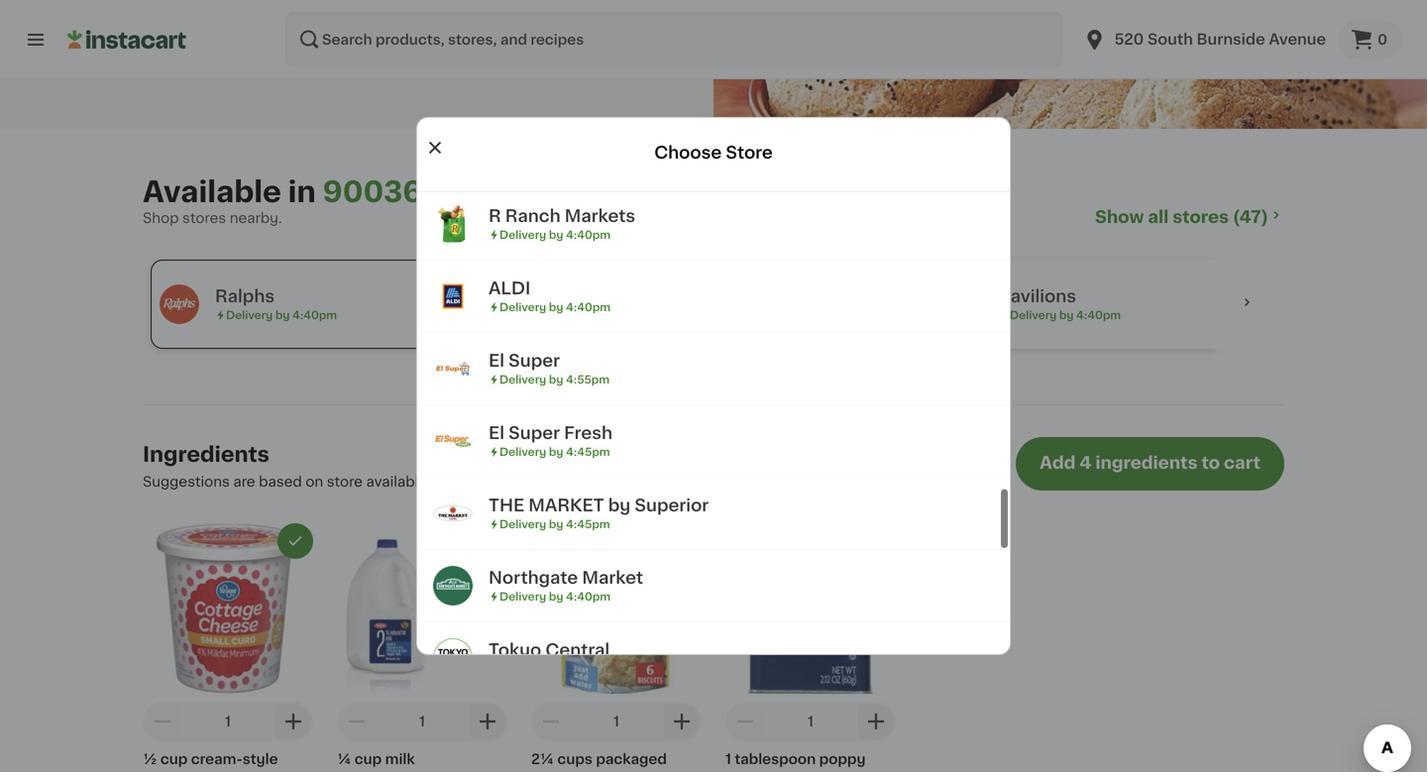 Task type: locate. For each thing, give the bounding box(es) containing it.
unselect item image
[[286, 532, 304, 550], [481, 532, 499, 550], [675, 532, 693, 550]]

4:40pm for ralphs
[[293, 310, 337, 321]]

stores right all
[[1173, 209, 1229, 225]]

stores
[[1173, 209, 1229, 225], [182, 211, 226, 225]]

2 product group from the left
[[337, 523, 507, 772]]

instacart logo image
[[67, 28, 186, 52]]

the market by superior
[[489, 497, 709, 514]]

cup inside ½ cup cream-style cottage cheese
[[160, 752, 188, 766]]

by for ralphs
[[275, 310, 290, 321]]

2 increment quantity image from the left
[[476, 709, 500, 733]]

el super fresh image
[[433, 421, 473, 461]]

2 super from the top
[[509, 425, 560, 441]]

to
[[1202, 454, 1220, 471], [628, 475, 642, 488]]

unselect item image down based
[[286, 532, 304, 550]]

unselect item image down the
[[481, 532, 499, 550]]

1 tablespoon poppy seeds
[[725, 752, 866, 772]]

4:40pm for pavilions
[[1076, 310, 1121, 321]]

suggestions are based on store availability. use the full ingredient list to confirm correct items and quantities.
[[143, 475, 903, 488]]

0 vertical spatial el
[[489, 352, 504, 369]]

1 cup from the left
[[160, 752, 188, 766]]

tokyo
[[489, 642, 541, 658]]

1 el from the top
[[489, 352, 504, 369]]

delivery by 4:40pm
[[500, 229, 611, 240], [500, 302, 611, 313], [226, 310, 337, 321], [1010, 310, 1121, 321], [500, 591, 611, 602]]

unselect item image for biscuit
[[675, 532, 693, 550]]

full
[[504, 475, 525, 488]]

decrement quantity image for ½
[[151, 709, 174, 733]]

decrement quantity image up tablespoon
[[733, 709, 757, 733]]

delivery down aldi
[[500, 302, 546, 313]]

show all stores (47) button
[[1095, 206, 1284, 228]]

add 4 ingredients to cart
[[1040, 454, 1261, 471]]

4:40pm for northgate market
[[566, 591, 611, 602]]

on
[[306, 475, 323, 488]]

the
[[489, 497, 524, 514]]

availability.
[[366, 475, 444, 488]]

store
[[726, 144, 773, 161]]

the
[[478, 475, 501, 488]]

poppy
[[819, 752, 866, 766]]

1 horizontal spatial decrement quantity image
[[345, 709, 369, 733]]

delivery down pavilions
[[1010, 310, 1057, 321]]

delivery by 4:45pm
[[500, 446, 610, 457], [500, 519, 610, 530]]

2 cup from the left
[[355, 752, 382, 766]]

aldi
[[489, 280, 531, 297]]

delivery by 4:40pm down ralphs
[[226, 310, 337, 321]]

ingredients
[[1096, 454, 1198, 471]]

25
[[243, 14, 261, 28]]

store
[[327, 475, 363, 488]]

0 horizontal spatial unselect item image
[[286, 532, 304, 550]]

delivery by 4:40pm for ralphs
[[226, 310, 337, 321]]

2 delivery by 4:45pm from the top
[[500, 519, 610, 530]]

cup right ¼
[[355, 752, 382, 766]]

1 super from the top
[[509, 352, 560, 369]]

1 unselect item image from the left
[[286, 532, 304, 550]]

save recipe button
[[291, 57, 401, 76]]

super up delivery by 4:55pm
[[509, 352, 560, 369]]

0 vertical spatial to
[[1202, 454, 1220, 471]]

available in 90036 shop stores nearby.
[[143, 178, 422, 225]]

el super
[[489, 352, 560, 369]]

0 horizontal spatial increment quantity image
[[281, 709, 305, 733]]

based
[[259, 475, 302, 488]]

dialog
[[416, 117, 1011, 695]]

148
[[409, 15, 434, 29]]

decrement quantity image
[[539, 709, 563, 733], [733, 709, 757, 733]]

1 product group from the left
[[143, 523, 313, 772]]

delivery for el super fresh
[[500, 446, 546, 457]]

by for el super
[[549, 374, 563, 385]]

delivery by 4:40pm down northgate market
[[500, 591, 611, 602]]

decrement quantity image for ¼
[[345, 709, 369, 733]]

0 horizontal spatial stores
[[182, 211, 226, 225]]

(47)
[[1233, 209, 1269, 225]]

2 horizontal spatial unselect item image
[[675, 532, 693, 550]]

3 increment quantity image from the left
[[670, 709, 694, 733]]

northgate
[[489, 569, 578, 586]]

1 horizontal spatial stores
[[1173, 209, 1229, 225]]

show
[[1095, 209, 1144, 225]]

1
[[225, 714, 231, 728], [419, 714, 425, 728], [613, 714, 619, 728], [808, 714, 814, 728], [725, 752, 731, 766]]

1 horizontal spatial to
[[1202, 454, 1220, 471]]

0
[[1378, 33, 1388, 47]]

½
[[143, 752, 157, 766]]

1 horizontal spatial increment quantity image
[[476, 709, 500, 733]]

dialog containing choose store
[[416, 117, 1011, 695]]

el right el super icon on the left of the page
[[489, 352, 504, 369]]

by
[[549, 229, 563, 240], [549, 302, 563, 313], [275, 310, 290, 321], [1059, 310, 1074, 321], [549, 374, 563, 385], [549, 446, 563, 457], [608, 497, 631, 514], [549, 519, 563, 530], [549, 591, 563, 602]]

cottage
[[143, 772, 199, 772]]

2¼
[[531, 752, 554, 766]]

1 vertical spatial el
[[489, 425, 504, 441]]

delivery up suggestions are based on store availability. use the full ingredient list to confirm correct items and quantities.
[[500, 446, 546, 457]]

0 horizontal spatial cup
[[160, 752, 188, 766]]

delivery down the
[[500, 519, 546, 530]]

recipe
[[355, 60, 401, 73]]

save recipe
[[317, 60, 401, 73]]

delivery by 4:40pm down pavilions
[[1010, 310, 1121, 321]]

unselect item image down superior
[[675, 532, 693, 550]]

decrement quantity image up ¼
[[345, 709, 369, 733]]

delivery by 4:40pm for northgate market
[[500, 591, 611, 602]]

delivery down ranch
[[500, 229, 546, 240]]

increment quantity image for style
[[281, 709, 305, 733]]

product group
[[143, 523, 313, 772], [337, 523, 507, 772], [531, 523, 702, 772], [725, 523, 896, 772]]

0 horizontal spatial to
[[628, 475, 642, 488]]

1 increment quantity image from the left
[[281, 709, 305, 733]]

super for el super fresh
[[509, 425, 560, 441]]

decrement quantity image up 2¼ on the bottom of page
[[539, 709, 563, 733]]

delivery by 4:45pm down market on the left bottom of page
[[500, 519, 610, 530]]

delivery down ralphs
[[226, 310, 273, 321]]

0 vertical spatial delivery by 4:45pm
[[500, 446, 610, 457]]

1 delivery by 4:45pm from the top
[[500, 446, 610, 457]]

delivery down el super
[[500, 374, 546, 385]]

1 for packaged
[[613, 714, 619, 728]]

0 vertical spatial 4:45pm
[[566, 446, 610, 457]]

1 vertical spatial super
[[509, 425, 560, 441]]

markets
[[565, 208, 635, 224]]

delivery by 4:45pm down el super fresh
[[500, 446, 610, 457]]

show all stores (47)
[[1095, 209, 1269, 225]]

delivery by 4:40pm down aldi
[[500, 302, 611, 313]]

suggestions
[[143, 475, 230, 488]]

increment quantity image for biscuit
[[670, 709, 694, 733]]

by for the market by superior
[[549, 519, 563, 530]]

1 horizontal spatial decrement quantity image
[[733, 709, 757, 733]]

4:45pm
[[566, 446, 610, 457], [566, 519, 610, 530]]

decrement quantity image up ½
[[151, 709, 174, 733]]

delivery for r ranch markets
[[500, 229, 546, 240]]

4:45pm down fresh
[[566, 446, 610, 457]]

increment quantity image
[[281, 709, 305, 733], [476, 709, 500, 733], [670, 709, 694, 733]]

decrement quantity image
[[151, 709, 174, 733], [345, 709, 369, 733]]

0 vertical spatial super
[[509, 352, 560, 369]]

el for el super fresh
[[489, 425, 504, 441]]

vons image
[[551, 284, 591, 324]]

stores down the available
[[182, 211, 226, 225]]

0 horizontal spatial decrement quantity image
[[539, 709, 563, 733]]

ralphs image
[[160, 284, 199, 324]]

to right list
[[628, 475, 642, 488]]

2 4:45pm from the top
[[566, 519, 610, 530]]

cup for ½
[[160, 752, 188, 766]]

are
[[233, 475, 255, 488]]

cup up cottage
[[160, 752, 188, 766]]

1 vertical spatial 4:45pm
[[566, 519, 610, 530]]

1 horizontal spatial cup
[[355, 752, 382, 766]]

1 decrement quantity image from the left
[[151, 709, 174, 733]]

use
[[447, 475, 474, 488]]

4:45pm for by
[[566, 519, 610, 530]]

delivery
[[500, 229, 546, 240], [500, 302, 546, 313], [226, 310, 273, 321], [1010, 310, 1057, 321], [500, 374, 546, 385], [500, 446, 546, 457], [500, 519, 546, 530], [500, 591, 546, 602]]

3 unselect item image from the left
[[675, 532, 693, 550]]

list
[[603, 475, 624, 488]]

unselect item image for style
[[286, 532, 304, 550]]

4:45pm down the 'the market by superior'
[[566, 519, 610, 530]]

delivery by 4:40pm for pavilions
[[1010, 310, 1121, 321]]

1 4:45pm from the top
[[566, 446, 610, 457]]

choose store
[[654, 144, 773, 161]]

cart
[[1224, 454, 1261, 471]]

1 vertical spatial to
[[628, 475, 642, 488]]

to left the cart
[[1202, 454, 1220, 471]]

super up suggestions are based on store availability. use the full ingredient list to confirm correct items and quantities.
[[509, 425, 560, 441]]

stores inside "available in 90036 shop stores nearby."
[[182, 211, 226, 225]]

delivery by 4:40pm down r ranch markets
[[500, 229, 611, 240]]

0 horizontal spatial decrement quantity image
[[151, 709, 174, 733]]

2 decrement quantity image from the left
[[733, 709, 757, 733]]

2 el from the top
[[489, 425, 504, 441]]

2 horizontal spatial increment quantity image
[[670, 709, 694, 733]]

4:40pm
[[566, 229, 611, 240], [566, 302, 611, 313], [293, 310, 337, 321], [1076, 310, 1121, 321], [566, 591, 611, 602]]

1 horizontal spatial unselect item image
[[481, 532, 499, 550]]

4:45pm for fresh
[[566, 446, 610, 457]]

super
[[509, 352, 560, 369], [509, 425, 560, 441]]

el super image
[[433, 349, 473, 388]]

milk
[[385, 752, 415, 766]]

market
[[582, 569, 643, 586]]

pavilions
[[999, 288, 1076, 305]]

delivery down northgate
[[500, 591, 546, 602]]

1 vertical spatial delivery by 4:45pm
[[500, 519, 610, 530]]

4
[[1080, 454, 1092, 471]]

to inside 'button'
[[1202, 454, 1220, 471]]

r ranch markets
[[489, 208, 635, 224]]

1 decrement quantity image from the left
[[539, 709, 563, 733]]

el right el super fresh "image"
[[489, 425, 504, 441]]

3 product group from the left
[[531, 523, 702, 772]]

quantities.
[[829, 475, 903, 488]]

2 decrement quantity image from the left
[[345, 709, 369, 733]]



Task type: vqa. For each thing, say whether or not it's contained in the screenshot.
'4:45pm'
yes



Task type: describe. For each thing, give the bounding box(es) containing it.
unselect item image
[[869, 532, 887, 550]]

delivery for northgate market
[[500, 591, 546, 602]]

½ cup cream-style cottage cheese
[[143, 752, 278, 772]]

el super fresh
[[489, 425, 612, 441]]

by for pavilions
[[1059, 310, 1074, 321]]

tokyo central
[[489, 642, 610, 658]]

delivery by 4:40pm for r ranch markets
[[500, 229, 611, 240]]

fresh
[[564, 425, 612, 441]]

90036 button
[[323, 176, 422, 208]]

2 unselect item image from the left
[[481, 532, 499, 550]]

stores inside button
[[1173, 209, 1229, 225]]

1 inside 1 tablespoon poppy seeds
[[725, 752, 731, 766]]

and
[[800, 475, 826, 488]]

add
[[1040, 454, 1076, 471]]

shop
[[143, 211, 179, 225]]

available
[[143, 178, 281, 206]]

by for r ranch markets
[[549, 229, 563, 240]]

1 for milk
[[419, 714, 425, 728]]

packaged
[[596, 752, 667, 766]]

honey and poppy seed biscuits image
[[714, 0, 1427, 129]]

4 product group from the left
[[725, 523, 896, 772]]

delivery by 4:40pm for aldi
[[500, 302, 611, 313]]

tokyo central link
[[417, 622, 1010, 695]]

decrement quantity image for tablespoon
[[733, 709, 757, 733]]

central
[[545, 642, 610, 658]]

el for el super
[[489, 352, 504, 369]]

vons link
[[535, 252, 916, 357]]

mix
[[583, 772, 609, 772]]

ralphs
[[215, 288, 275, 305]]

delivery for the market by superior
[[500, 519, 546, 530]]

save
[[317, 60, 352, 73]]

aldi image
[[433, 276, 473, 316]]

ingredient
[[529, 475, 600, 488]]

super for el super
[[509, 352, 560, 369]]

delivery by 4:45pm for super
[[500, 446, 610, 457]]

add 4 ingredients to cart button
[[1016, 437, 1284, 491]]

confirm
[[645, 475, 699, 488]]

northgate market
[[489, 569, 643, 586]]

seeds
[[725, 772, 769, 772]]

¼
[[337, 752, 351, 766]]

delivery for ralphs
[[226, 310, 273, 321]]

items
[[757, 475, 796, 488]]

style
[[243, 752, 278, 766]]

correct
[[703, 475, 754, 488]]

choose
[[654, 144, 722, 161]]

25 min
[[243, 14, 291, 28]]

10
[[344, 14, 360, 28]]

vons
[[607, 288, 650, 305]]

ranch
[[505, 208, 561, 224]]

northgate market image
[[433, 566, 473, 605]]

tablespoon
[[735, 752, 816, 766]]

2¼ cups packaged biscuit mix
[[531, 752, 667, 772]]

all
[[1148, 209, 1169, 225]]

by for el super fresh
[[549, 446, 563, 457]]

min
[[264, 14, 291, 28]]

decrement quantity image for cups
[[539, 709, 563, 733]]

90036
[[323, 178, 422, 206]]

delivery by 4:55pm
[[500, 374, 610, 385]]

r
[[489, 208, 501, 224]]

in
[[288, 178, 316, 206]]

by for northgate market
[[549, 591, 563, 602]]

1 for poppy
[[808, 714, 814, 728]]

biscuit
[[531, 772, 580, 772]]

1 for cream-
[[225, 714, 231, 728]]

¼ cup milk
[[337, 752, 415, 766]]

delivery for aldi
[[500, 302, 546, 313]]

superior
[[635, 497, 709, 514]]

4:55pm
[[566, 374, 610, 385]]

delivery for pavilions
[[1010, 310, 1057, 321]]

by for aldi
[[549, 302, 563, 313]]

cup for ¼
[[355, 752, 382, 766]]

nearby.
[[230, 211, 282, 225]]

0 button
[[1338, 20, 1403, 59]]

cream-
[[191, 752, 243, 766]]

increment quantity image
[[864, 709, 888, 733]]

r ranch markets image
[[433, 204, 473, 244]]

cheese
[[202, 772, 255, 772]]

market
[[529, 497, 604, 514]]

delivery for el super
[[500, 374, 546, 385]]

4:40pm for aldi
[[566, 302, 611, 313]]

cups
[[557, 752, 593, 766]]

4:40pm for r ranch markets
[[566, 229, 611, 240]]

the market by superior image
[[433, 493, 473, 533]]

delivery by 4:45pm for market
[[500, 519, 610, 530]]



